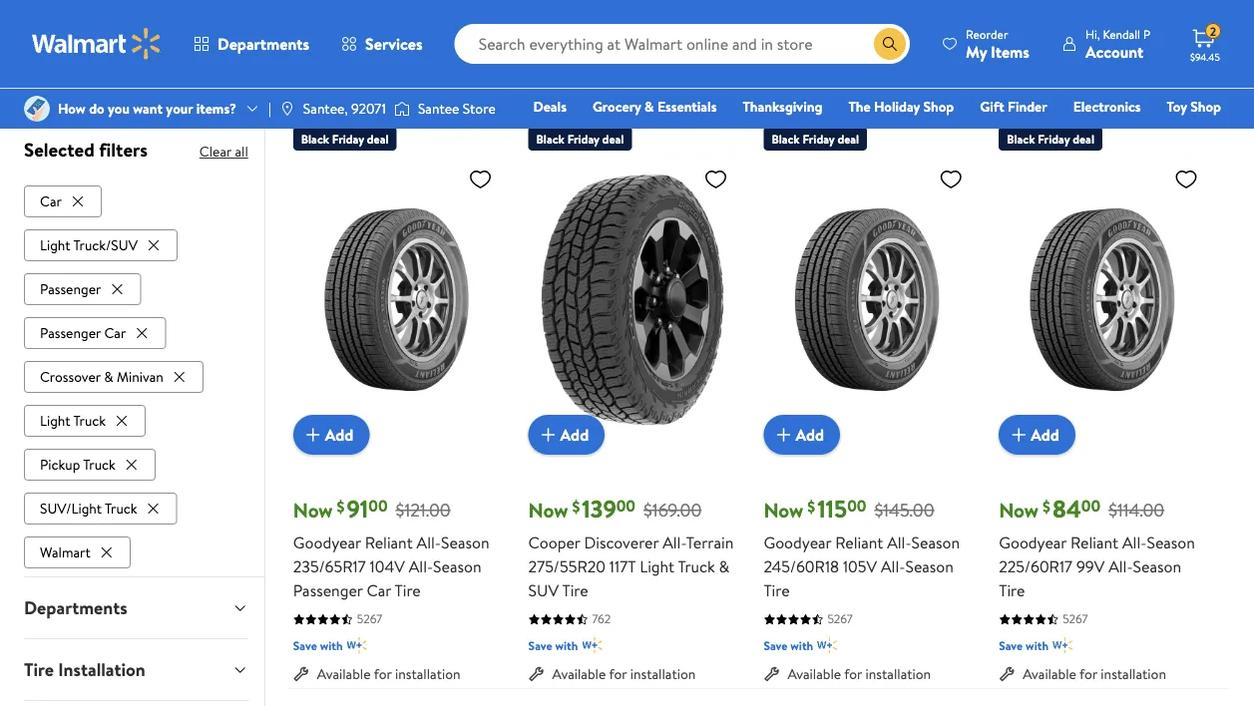 Task type: describe. For each thing, give the bounding box(es) containing it.
139
[[582, 492, 617, 526]]

now for 115
[[764, 496, 804, 524]]

store
[[463, 99, 496, 118]]

santee, 92071
[[303, 99, 386, 118]]

2 tires from the left
[[498, 58, 539, 86]]

clear all button
[[199, 136, 248, 168]]

pickup truck button
[[24, 449, 156, 481]]

$ for 139
[[572, 496, 580, 518]]

suv/light
[[40, 499, 102, 518]]

passenger button
[[24, 273, 141, 305]]

now for 91
[[293, 496, 333, 524]]

add for 139
[[561, 424, 589, 446]]

2
[[1211, 23, 1217, 40]]

services button
[[325, 20, 439, 68]]

reliant for 84
[[1071, 532, 1119, 554]]

reliant for 91
[[365, 532, 413, 554]]

(1000+)
[[543, 63, 598, 85]]

light truck/suv button
[[24, 229, 178, 261]]

passenger for passenger
[[40, 279, 101, 299]]

goodyear reliant all-season 235/65r17 104v all-season passenger car tire image
[[293, 159, 501, 439]]

$ for 91
[[337, 496, 345, 518]]

the
[[849, 97, 871, 116]]

p
[[1144, 25, 1151, 42]]

add to cart image for 115
[[772, 423, 796, 447]]

truck for pickup truck
[[83, 455, 116, 474]]

275/55r20
[[529, 556, 606, 578]]

friday for 91
[[332, 130, 364, 147]]

115
[[818, 492, 848, 526]]

for for 139
[[609, 664, 627, 684]]

tire inside now $ 139 00 $169.00 cooper discoverer all-terrain 275/55r20 117t light truck & suv tire
[[562, 580, 589, 602]]

with for 91
[[320, 637, 343, 654]]

electronics link
[[1065, 96, 1150, 117]]

105v
[[843, 556, 878, 578]]

passenger inside now $ 91 00 $121.00 goodyear reliant all-season 235/65r17 104v all-season passenger car tire
[[293, 580, 363, 602]]

holiday
[[874, 97, 920, 116]]

all- right 99v
[[1109, 556, 1134, 578]]

available for 139
[[553, 664, 606, 684]]

the holiday shop
[[849, 97, 955, 116]]

225/60r17
[[999, 556, 1073, 578]]

tire inside now $ 84 00 $114.00 goodyear reliant all-season 225/60r17 99v all-season tire
[[999, 580, 1026, 602]]

suv/light truck
[[40, 499, 137, 518]]

pickup
[[40, 455, 80, 474]]

tire inside now $ 91 00 $121.00 goodyear reliant all-season 235/65r17 104v all-season passenger car tire
[[395, 580, 421, 602]]

reorder my items
[[966, 25, 1030, 62]]

& for crossover
[[104, 367, 113, 386]]

items?
[[196, 99, 237, 118]]

add to cart image for 91
[[301, 423, 325, 447]]

for for 115
[[845, 664, 863, 684]]

117t
[[610, 556, 636, 578]]

installation for 91
[[395, 664, 461, 684]]

installation
[[58, 657, 146, 682]]

toy
[[1167, 97, 1188, 116]]

car inside list item
[[40, 191, 62, 211]]

departments button
[[8, 578, 264, 639]]

how
[[58, 99, 86, 118]]

truck/suv
[[73, 235, 138, 255]]

one debit link
[[1060, 124, 1145, 145]]

add button for 115
[[764, 415, 840, 455]]

now $ 115 00 $145.00 goodyear reliant all-season 245/60r18 105v all-season tire
[[764, 492, 960, 602]]

santee store
[[418, 99, 496, 118]]

add button for 91
[[293, 415, 370, 455]]

light truck button
[[24, 405, 146, 437]]

tire inside dropdown button
[[24, 657, 54, 682]]

now $ 91 00 $121.00 goodyear reliant all-season 235/65r17 104v all-season passenger car tire
[[293, 492, 490, 602]]

walmart button
[[24, 537, 131, 569]]

my
[[966, 40, 987, 62]]

pickup truck
[[40, 455, 116, 474]]

light for light truck
[[40, 411, 70, 430]]

you
[[108, 99, 130, 118]]

1 shop from the left
[[924, 97, 955, 116]]

fashion link
[[911, 124, 975, 145]]

friday for 115
[[803, 130, 835, 147]]

hi, kendall p account
[[1086, 25, 1151, 62]]

black friday deal for 91
[[301, 130, 389, 147]]

5267 for 91
[[357, 611, 382, 628]]

crossover & minivan
[[40, 367, 164, 386]]

all- right 104v
[[409, 556, 433, 578]]

selected filters
[[24, 137, 148, 163]]

deal for 91
[[367, 130, 389, 147]]

departments inside popup button
[[218, 33, 310, 55]]

save for 115
[[764, 637, 788, 654]]

toy shop link
[[1158, 96, 1231, 117]]

light truck
[[40, 411, 106, 430]]

1 tires from the left
[[324, 58, 366, 86]]

deal for 115
[[838, 130, 860, 147]]

& for grocery
[[645, 97, 654, 116]]

92071
[[351, 99, 386, 118]]

goodyear for 84
[[999, 532, 1067, 554]]

fashion
[[920, 125, 966, 144]]

car inside now $ 91 00 $121.00 goodyear reliant all-season 235/65r17 104v all-season passenger car tire
[[367, 580, 391, 602]]

deals link
[[525, 96, 576, 117]]

passenger car
[[40, 323, 126, 343]]

in
[[370, 58, 387, 86]]

walmart+ link
[[1153, 124, 1231, 145]]

black friday deal for 84
[[1007, 130, 1095, 147]]

debit
[[1102, 125, 1136, 144]]

available for 84
[[1023, 664, 1077, 684]]

104v
[[370, 556, 405, 578]]

grocery & essentials
[[593, 97, 717, 116]]

add to cart image for 139
[[537, 423, 561, 447]]

online
[[444, 101, 486, 123]]

price when purchased online
[[289, 101, 486, 123]]

light inside now $ 139 00 $169.00 cooper discoverer all-terrain 275/55r20 117t light truck & suv tire
[[640, 556, 675, 578]]

suv/light truck list item
[[24, 489, 181, 525]]

electronics
[[1074, 97, 1142, 116]]

save with for 139
[[529, 637, 578, 654]]

black for 84
[[1007, 130, 1036, 147]]

black friday deal for 139
[[537, 130, 624, 147]]

crossover & minivan button
[[24, 361, 203, 393]]

all- inside now $ 139 00 $169.00 cooper discoverer all-terrain 275/55r20 117t light truck & suv tire
[[663, 532, 687, 554]]

99v
[[1077, 556, 1105, 578]]

walmart image
[[32, 28, 162, 60]]

available for 91
[[317, 664, 371, 684]]

goodyear reliant all-season 245/60r18 105v all-season tire image
[[764, 159, 971, 439]]

$121.00
[[396, 498, 451, 523]]

762
[[593, 611, 611, 628]]

cooper
[[529, 532, 581, 554]]

cooper discoverer all-terrain 275/55r20 117t light truck & suv tire image
[[529, 159, 736, 439]]

light for light truck/suv
[[40, 235, 70, 255]]

235/65r17
[[293, 556, 366, 578]]

automotive
[[391, 58, 494, 86]]

black for 91
[[301, 130, 329, 147]]

all- down $145.00
[[888, 532, 912, 554]]

5267 for 115
[[828, 611, 853, 628]]

now for 84
[[999, 496, 1039, 524]]

gift finder link
[[972, 96, 1057, 117]]

your
[[166, 99, 193, 118]]

reliant for 115
[[836, 532, 884, 554]]

finder
[[1008, 97, 1048, 116]]

add button for 139
[[529, 415, 605, 455]]

$169.00
[[644, 498, 702, 523]]

registry link
[[983, 124, 1052, 145]]

$145.00
[[875, 498, 935, 523]]

minivan
[[117, 367, 164, 386]]

passenger car button
[[24, 317, 166, 349]]

car list item
[[24, 181, 106, 217]]

deal for 139
[[603, 130, 624, 147]]



Task type: vqa. For each thing, say whether or not it's contained in the screenshot.
Light corresponding to Light Truck
yes



Task type: locate. For each thing, give the bounding box(es) containing it.
2 reliant from the left
[[836, 532, 884, 554]]

4 black from the left
[[1007, 130, 1036, 147]]

00 inside now $ 115 00 $145.00 goodyear reliant all-season 245/60r18 105v all-season tire
[[848, 495, 867, 517]]

2 walmart plus image from the left
[[818, 636, 838, 656]]

$ left 139
[[572, 496, 580, 518]]

1 deal from the left
[[367, 130, 389, 147]]

with down 245/60r18
[[791, 637, 814, 654]]

2 black friday deal from the left
[[537, 130, 624, 147]]

goodyear reliant all-season 225/60r17 99v all-season tire image
[[999, 159, 1207, 439]]

add for 84
[[1031, 424, 1060, 446]]

2 vertical spatial passenger
[[293, 580, 363, 602]]

truck right "pickup" on the bottom of the page
[[83, 455, 116, 474]]

3 friday from the left
[[803, 130, 835, 147]]

grocery & essentials link
[[584, 96, 726, 117]]

walmart plus image for 139
[[582, 636, 602, 656]]

2 vertical spatial light
[[640, 556, 675, 578]]

2 friday from the left
[[568, 130, 600, 147]]

1 horizontal spatial shop
[[1191, 97, 1222, 116]]

3 5267 from the left
[[1063, 611, 1089, 628]]

$114.00
[[1109, 498, 1165, 523]]

2 horizontal spatial 5267
[[1063, 611, 1089, 628]]

reliant up 105v
[[836, 532, 884, 554]]

search icon image
[[882, 36, 898, 52]]

light
[[40, 235, 70, 255], [40, 411, 70, 430], [640, 556, 675, 578]]

5267 for 84
[[1063, 611, 1089, 628]]

2 add to cart image from the left
[[772, 423, 796, 447]]

1 black friday deal from the left
[[301, 130, 389, 147]]

$ left the 91
[[337, 496, 345, 518]]

walmart plus image
[[582, 636, 602, 656], [818, 636, 838, 656], [1053, 636, 1073, 656]]

00 for 115
[[848, 495, 867, 517]]

light up "pickup" on the bottom of the page
[[40, 411, 70, 430]]

 image left how
[[24, 96, 50, 122]]

passenger for passenger car
[[40, 323, 101, 343]]

1 horizontal spatial  image
[[394, 99, 410, 119]]

black for 115
[[772, 130, 800, 147]]

walmart list item
[[24, 533, 135, 569]]

1 horizontal spatial tires
[[498, 58, 539, 86]]

0 horizontal spatial reliant
[[365, 532, 413, 554]]

2 goodyear from the left
[[764, 532, 832, 554]]

2 available for installation from the left
[[553, 664, 696, 684]]

4 available from the left
[[1023, 664, 1077, 684]]

tires up the legal information image
[[498, 58, 539, 86]]

2 horizontal spatial &
[[719, 556, 730, 578]]

2 00 from the left
[[617, 495, 636, 517]]

how do you want your items?
[[58, 99, 237, 118]]

truck inside button
[[105, 499, 137, 518]]

goodyear up 235/65r17
[[293, 532, 361, 554]]

for
[[374, 664, 392, 684], [609, 664, 627, 684], [845, 664, 863, 684], [1080, 664, 1098, 684]]

1 available from the left
[[317, 664, 371, 684]]

passenger list item
[[24, 269, 145, 305]]

registry
[[992, 125, 1043, 144]]

deal down grocery
[[603, 130, 624, 147]]

4 friday from the left
[[1038, 130, 1070, 147]]

4 $ from the left
[[1043, 496, 1051, 518]]

reliant up 99v
[[1071, 532, 1119, 554]]

passenger inside passenger car button
[[40, 323, 101, 343]]

1 vertical spatial departments
[[24, 596, 127, 621]]

add up 84
[[1031, 424, 1060, 446]]

suv
[[529, 580, 559, 602]]

3 walmart plus image from the left
[[1053, 636, 1073, 656]]

3 installation from the left
[[866, 664, 931, 684]]

for for 84
[[1080, 664, 1098, 684]]

black friday deal down 'when'
[[301, 130, 389, 147]]

want
[[133, 99, 163, 118]]

black
[[301, 130, 329, 147], [537, 130, 565, 147], [772, 130, 800, 147], [1007, 130, 1036, 147]]

reorder
[[966, 25, 1009, 42]]

add to cart image
[[537, 423, 561, 447], [1007, 423, 1031, 447]]

black friday deal down thanksgiving link
[[772, 130, 860, 147]]

truck up pickup truck list item
[[73, 411, 106, 430]]

now inside now $ 84 00 $114.00 goodyear reliant all-season 225/60r17 99v all-season tire
[[999, 496, 1039, 524]]

save with left walmart plus image
[[293, 637, 343, 654]]

0 horizontal spatial  image
[[24, 96, 50, 122]]

2 installation from the left
[[631, 664, 696, 684]]

2 add to cart image from the left
[[1007, 423, 1031, 447]]

light truck list item
[[24, 401, 150, 437]]

with for 84
[[1026, 637, 1049, 654]]

1 add from the left
[[325, 424, 354, 446]]

1 now from the left
[[293, 496, 333, 524]]

2 horizontal spatial reliant
[[1071, 532, 1119, 554]]

passenger
[[40, 279, 101, 299], [40, 323, 101, 343], [293, 580, 363, 602]]

2 horizontal spatial goodyear
[[999, 532, 1067, 554]]

add to cart image
[[301, 423, 325, 447], [772, 423, 796, 447]]

1 vertical spatial passenger
[[40, 323, 101, 343]]

light right the 117t
[[640, 556, 675, 578]]

now left 84
[[999, 496, 1039, 524]]

services
[[365, 33, 423, 55]]

save with down 225/60r17
[[999, 637, 1049, 654]]

2 save from the left
[[529, 637, 553, 654]]

|
[[269, 99, 271, 118]]

2 horizontal spatial walmart plus image
[[1053, 636, 1073, 656]]

00 for 84
[[1082, 495, 1101, 517]]

1 friday from the left
[[332, 130, 364, 147]]

departments tab
[[8, 578, 264, 639]]

add to favorites list, goodyear reliant all-season 225/60r17 99v all-season tire image
[[1175, 167, 1199, 192]]

$ inside now $ 139 00 $169.00 cooper discoverer all-terrain 275/55r20 117t light truck & suv tire
[[572, 496, 580, 518]]

the holiday shop link
[[840, 96, 964, 117]]

when
[[329, 101, 365, 123]]

0 horizontal spatial departments
[[24, 596, 127, 621]]

now up cooper
[[529, 496, 568, 524]]

5267 down 99v
[[1063, 611, 1089, 628]]

black down deals link
[[537, 130, 565, 147]]

1 add to cart image from the left
[[537, 423, 561, 447]]

truck down terrain
[[678, 556, 715, 578]]

all- down $121.00
[[417, 532, 441, 554]]

gift
[[981, 97, 1005, 116]]

0 vertical spatial light
[[40, 235, 70, 255]]

items
[[991, 40, 1030, 62]]

 image for santee store
[[394, 99, 410, 119]]

4 for from the left
[[1080, 664, 1098, 684]]

black down finder
[[1007, 130, 1036, 147]]

save for 139
[[529, 637, 553, 654]]

walmart plus image for 84
[[1053, 636, 1073, 656]]

1 horizontal spatial add to cart image
[[1007, 423, 1031, 447]]

truck
[[73, 411, 106, 430], [83, 455, 116, 474], [105, 499, 137, 518], [678, 556, 715, 578]]

3 save from the left
[[764, 637, 788, 654]]

with for 115
[[791, 637, 814, 654]]

tire inside now $ 115 00 $145.00 goodyear reliant all-season 245/60r18 105v all-season tire
[[764, 580, 790, 602]]

2 available from the left
[[553, 664, 606, 684]]

with down 225/60r17
[[1026, 637, 1049, 654]]

3 reliant from the left
[[1071, 532, 1119, 554]]

add to favorites list, goodyear reliant all-season 245/60r18 105v all-season tire image
[[939, 167, 963, 192]]

2 shop from the left
[[1191, 97, 1222, 116]]

& inside button
[[104, 367, 113, 386]]

0 horizontal spatial walmart plus image
[[582, 636, 602, 656]]

now $ 84 00 $114.00 goodyear reliant all-season 225/60r17 99v all-season tire
[[999, 492, 1196, 602]]

00 up "discoverer"
[[617, 495, 636, 517]]

4 available for installation from the left
[[1023, 664, 1167, 684]]

available for installation for 139
[[553, 664, 696, 684]]

black down thanksgiving link
[[772, 130, 800, 147]]

2 $ from the left
[[572, 496, 580, 518]]

truck right suv/light
[[105, 499, 137, 518]]

$ for 115
[[808, 496, 816, 518]]

0 horizontal spatial goodyear
[[293, 532, 361, 554]]

passenger up passenger car
[[40, 279, 101, 299]]

2 save with from the left
[[529, 637, 578, 654]]

4 black friday deal from the left
[[1007, 130, 1095, 147]]

00 left $121.00
[[369, 495, 388, 517]]

goodyear inside now $ 115 00 $145.00 goodyear reliant all-season 245/60r18 105v all-season tire
[[764, 532, 832, 554]]

with
[[320, 637, 343, 654], [556, 637, 578, 654], [791, 637, 814, 654], [1026, 637, 1049, 654]]

friday down deals link
[[568, 130, 600, 147]]

5267 down 105v
[[828, 611, 853, 628]]

truck inside list item
[[73, 411, 106, 430]]

deals
[[534, 97, 567, 116]]

0 horizontal spatial &
[[104, 367, 113, 386]]

add for 115
[[796, 424, 824, 446]]

$ inside now $ 84 00 $114.00 goodyear reliant all-season 225/60r17 99v all-season tire
[[1043, 496, 1051, 518]]

now for 139
[[529, 496, 568, 524]]

one debit
[[1069, 125, 1136, 144]]

tire down 245/60r18
[[764, 580, 790, 602]]

thanksgiving link
[[734, 96, 832, 117]]

2 with from the left
[[556, 637, 578, 654]]

1 available for installation from the left
[[317, 664, 461, 684]]

add button for 84
[[999, 415, 1076, 455]]

light truck/suv
[[40, 235, 138, 255]]

passenger up crossover
[[40, 323, 101, 343]]

tire installation
[[24, 657, 146, 682]]

list
[[24, 181, 248, 569]]

save down suv
[[529, 637, 553, 654]]

1 reliant from the left
[[365, 532, 413, 554]]

1 vertical spatial light
[[40, 411, 70, 430]]

deal down the price when purchased online
[[367, 130, 389, 147]]

with left walmart plus image
[[320, 637, 343, 654]]

add to favorites list, cooper discoverer all-terrain 275/55r20 117t light truck & suv tire image
[[704, 167, 728, 192]]

1 for from the left
[[374, 664, 392, 684]]

 image
[[279, 101, 295, 117]]

91
[[347, 492, 369, 526]]

3 black friday deal from the left
[[772, 130, 860, 147]]

friday for 84
[[1038, 130, 1070, 147]]

3 available for installation from the left
[[788, 664, 931, 684]]

1 add button from the left
[[293, 415, 370, 455]]

legal information image
[[494, 104, 510, 120]]

add button up 139
[[529, 415, 605, 455]]

save with for 91
[[293, 637, 343, 654]]

shop right toy
[[1191, 97, 1222, 116]]

kendall
[[1103, 25, 1141, 42]]

1 installation from the left
[[395, 664, 461, 684]]

deal down the
[[838, 130, 860, 147]]

car down 104v
[[367, 580, 391, 602]]

2 vertical spatial &
[[719, 556, 730, 578]]

now
[[293, 496, 333, 524], [529, 496, 568, 524], [764, 496, 804, 524], [999, 496, 1039, 524]]

now inside now $ 139 00 $169.00 cooper discoverer all-terrain 275/55r20 117t light truck & suv tire
[[529, 496, 568, 524]]

1 walmart plus image from the left
[[582, 636, 602, 656]]

2 black from the left
[[537, 130, 565, 147]]

4 installation from the left
[[1101, 664, 1167, 684]]

pickup truck list item
[[24, 445, 160, 481]]

all
[[235, 142, 248, 161]]

filters
[[99, 137, 148, 163]]

2 5267 from the left
[[828, 611, 853, 628]]

3 $ from the left
[[808, 496, 816, 518]]

home link
[[848, 124, 903, 145]]

$ inside now $ 115 00 $145.00 goodyear reliant all-season 245/60r18 105v all-season tire
[[808, 496, 816, 518]]

1 save from the left
[[293, 637, 317, 654]]

departments up |
[[218, 33, 310, 55]]

2 now from the left
[[529, 496, 568, 524]]

santee
[[418, 99, 460, 118]]

tire installation button
[[8, 640, 264, 700]]

add button up 84
[[999, 415, 1076, 455]]

add button
[[293, 415, 370, 455], [529, 415, 605, 455], [764, 415, 840, 455], [999, 415, 1076, 455]]

add up 139
[[561, 424, 589, 446]]

now inside now $ 91 00 $121.00 goodyear reliant all-season 235/65r17 104v all-season passenger car tire
[[293, 496, 333, 524]]

4 add button from the left
[[999, 415, 1076, 455]]

deal left debit
[[1073, 130, 1095, 147]]

black friday deal down deals link
[[537, 130, 624, 147]]

0 vertical spatial departments
[[218, 33, 310, 55]]

departments inside dropdown button
[[24, 596, 127, 621]]

00 inside now $ 91 00 $121.00 goodyear reliant all-season 235/65r17 104v all-season passenger car tire
[[369, 495, 388, 517]]

santee,
[[303, 99, 348, 118]]

account
[[1086, 40, 1144, 62]]

shop inside toy shop home
[[1191, 97, 1222, 116]]

reliant inside now $ 84 00 $114.00 goodyear reliant all-season 225/60r17 99v all-season tire
[[1071, 532, 1119, 554]]

3 now from the left
[[764, 496, 804, 524]]

reliant inside now $ 115 00 $145.00 goodyear reliant all-season 245/60r18 105v all-season tire
[[836, 532, 884, 554]]

truck inside now $ 139 00 $169.00 cooper discoverer all-terrain 275/55r20 117t light truck & suv tire
[[678, 556, 715, 578]]

goodyear inside now $ 84 00 $114.00 goodyear reliant all-season 225/60r17 99v all-season tire
[[999, 532, 1067, 554]]

save with for 84
[[999, 637, 1049, 654]]

 image for how do you want your items?
[[24, 96, 50, 122]]

tires left in
[[324, 58, 366, 86]]

add
[[325, 424, 354, 446], [561, 424, 589, 446], [796, 424, 824, 446], [1031, 424, 1060, 446]]

save left walmart plus image
[[293, 637, 317, 654]]

reliant inside now $ 91 00 $121.00 goodyear reliant all-season 235/65r17 104v all-season passenger car tire
[[365, 532, 413, 554]]

3 goodyear from the left
[[999, 532, 1067, 554]]

tire down 275/55r20
[[562, 580, 589, 602]]

reliant
[[365, 532, 413, 554], [836, 532, 884, 554], [1071, 532, 1119, 554]]

4 with from the left
[[1026, 637, 1049, 654]]

4 00 from the left
[[1082, 495, 1101, 517]]

2 add button from the left
[[529, 415, 605, 455]]

2 for from the left
[[609, 664, 627, 684]]

available
[[317, 664, 371, 684], [553, 664, 606, 684], [788, 664, 842, 684], [1023, 664, 1077, 684]]

$ for 84
[[1043, 496, 1051, 518]]

00 for 91
[[369, 495, 388, 517]]

1 vertical spatial &
[[104, 367, 113, 386]]

$94.45
[[1191, 50, 1221, 63]]

add up the 91
[[325, 424, 354, 446]]

1 00 from the left
[[369, 495, 388, 517]]

now left the 91
[[293, 496, 333, 524]]

reliant up 104v
[[365, 532, 413, 554]]

all- right 105v
[[881, 556, 906, 578]]

essentials
[[658, 97, 717, 116]]

& right grocery
[[645, 97, 654, 116]]

Walmart Site-Wide search field
[[455, 24, 910, 64]]

walmart plus image down 225/60r17
[[1053, 636, 1073, 656]]

2 deal from the left
[[603, 130, 624, 147]]

245/60r18
[[764, 556, 840, 578]]

goodyear up 245/60r18
[[764, 532, 832, 554]]

$ left 115
[[808, 496, 816, 518]]

00 left $114.00
[[1082, 495, 1101, 517]]

list containing car
[[24, 181, 248, 569]]

$ left 84
[[1043, 496, 1051, 518]]

save down 225/60r17
[[999, 637, 1023, 654]]

black for 139
[[537, 130, 565, 147]]

available for installation for 115
[[788, 664, 931, 684]]

car down the selected on the top
[[40, 191, 62, 211]]

0 horizontal spatial add to cart image
[[537, 423, 561, 447]]

truck for light truck
[[73, 411, 106, 430]]

truck for suv/light truck
[[105, 499, 137, 518]]

5267 up walmart plus image
[[357, 611, 382, 628]]

save with
[[293, 637, 343, 654], [529, 637, 578, 654], [764, 637, 814, 654], [999, 637, 1049, 654]]

1 horizontal spatial goodyear
[[764, 532, 832, 554]]

3 add button from the left
[[764, 415, 840, 455]]

black down the price
[[301, 130, 329, 147]]

departments
[[218, 33, 310, 55], [24, 596, 127, 621]]

for for 91
[[374, 664, 392, 684]]

friday for 139
[[568, 130, 600, 147]]

do
[[89, 99, 105, 118]]

4 deal from the left
[[1073, 130, 1095, 147]]

3 add from the left
[[796, 424, 824, 446]]

shop up fashion 'link'
[[924, 97, 955, 116]]

1 horizontal spatial walmart plus image
[[818, 636, 838, 656]]

0 vertical spatial passenger
[[40, 279, 101, 299]]

departments down walmart button
[[24, 596, 127, 621]]

add to favorites list, goodyear reliant all-season 235/65r17 104v all-season passenger car tire image
[[469, 167, 493, 192]]

5267
[[357, 611, 382, 628], [828, 611, 853, 628], [1063, 611, 1089, 628]]

1 horizontal spatial reliant
[[836, 532, 884, 554]]

3 00 from the left
[[848, 495, 867, 517]]

walmart plus image down 245/60r18
[[818, 636, 838, 656]]

tire down 225/60r17
[[999, 580, 1026, 602]]

00 inside now $ 84 00 $114.00 goodyear reliant all-season 225/60r17 99v all-season tire
[[1082, 495, 1101, 517]]

3 for from the left
[[845, 664, 863, 684]]

4 save with from the left
[[999, 637, 1049, 654]]

discoverer
[[584, 532, 659, 554]]

1 horizontal spatial departments
[[218, 33, 310, 55]]

Search search field
[[455, 24, 910, 64]]

0 horizontal spatial shop
[[924, 97, 955, 116]]

add to cart image for 84
[[1007, 423, 1031, 447]]

available for 115
[[788, 664, 842, 684]]

1 horizontal spatial 5267
[[828, 611, 853, 628]]

applied filters section element
[[24, 137, 148, 163]]

3 available from the left
[[788, 664, 842, 684]]

installation for 139
[[631, 664, 696, 684]]

terrain
[[687, 532, 734, 554]]

black friday deal down finder
[[1007, 130, 1095, 147]]

00 inside now $ 139 00 $169.00 cooper discoverer all-terrain 275/55r20 117t light truck & suv tire
[[617, 495, 636, 517]]

tire down 104v
[[395, 580, 421, 602]]

0 horizontal spatial tires
[[324, 58, 366, 86]]

goodyear for 91
[[293, 532, 361, 554]]

goodyear for 115
[[764, 532, 832, 554]]

4 add from the left
[[1031, 424, 1060, 446]]

4 now from the left
[[999, 496, 1039, 524]]

purchased
[[369, 101, 440, 123]]

toy shop home
[[857, 97, 1222, 144]]

00 left $145.00
[[848, 495, 867, 517]]

installation
[[395, 664, 461, 684], [631, 664, 696, 684], [866, 664, 931, 684], [1101, 664, 1167, 684]]

 image
[[24, 96, 50, 122], [394, 99, 410, 119]]

walmart plus image
[[347, 636, 367, 656]]

1 $ from the left
[[337, 496, 345, 518]]

all- down $169.00
[[663, 532, 687, 554]]

shop
[[924, 97, 955, 116], [1191, 97, 1222, 116]]

00 for 139
[[617, 495, 636, 517]]

3 with from the left
[[791, 637, 814, 654]]

clear all
[[199, 142, 248, 161]]

available for installation for 91
[[317, 664, 461, 684]]

truck inside list item
[[83, 455, 116, 474]]

3 save with from the left
[[764, 637, 814, 654]]

& down terrain
[[719, 556, 730, 578]]

add up 115
[[796, 424, 824, 446]]

car up crossover & minivan list item on the bottom
[[104, 323, 126, 343]]

0 horizontal spatial add to cart image
[[301, 423, 325, 447]]

installation for 115
[[866, 664, 931, 684]]

with for 139
[[556, 637, 578, 654]]

departments button
[[178, 20, 325, 68]]

0 horizontal spatial 5267
[[357, 611, 382, 628]]

save for 91
[[293, 637, 317, 654]]

goodyear
[[293, 532, 361, 554], [764, 532, 832, 554], [999, 532, 1067, 554]]

save down 245/60r18
[[764, 637, 788, 654]]

00
[[369, 495, 388, 517], [617, 495, 636, 517], [848, 495, 867, 517], [1082, 495, 1101, 517]]

deal for 84
[[1073, 130, 1095, 147]]

1 add to cart image from the left
[[301, 423, 325, 447]]

suv/light truck button
[[24, 493, 177, 525]]

light truck/suv list item
[[24, 225, 182, 261]]

1 5267 from the left
[[357, 611, 382, 628]]

with down suv
[[556, 637, 578, 654]]

1 horizontal spatial add to cart image
[[772, 423, 796, 447]]

price
[[289, 101, 325, 123]]

& inside now $ 139 00 $169.00 cooper discoverer all-terrain 275/55r20 117t light truck & suv tire
[[719, 556, 730, 578]]

add button up 115
[[764, 415, 840, 455]]

passenger down 235/65r17
[[293, 580, 363, 602]]

all- down $114.00
[[1123, 532, 1147, 554]]

passenger car list item
[[24, 313, 170, 349]]

walmart plus image down "762"
[[582, 636, 602, 656]]

$
[[337, 496, 345, 518], [572, 496, 580, 518], [808, 496, 816, 518], [1043, 496, 1051, 518]]

tire left installation
[[24, 657, 54, 682]]

tire
[[395, 580, 421, 602], [562, 580, 589, 602], [764, 580, 790, 602], [999, 580, 1026, 602], [24, 657, 54, 682]]

goodyear inside now $ 91 00 $121.00 goodyear reliant all-season 235/65r17 104v all-season passenger car tire
[[293, 532, 361, 554]]

tire installation tab
[[8, 640, 264, 700]]

light down car button at the top of the page
[[40, 235, 70, 255]]

save for 84
[[999, 637, 1023, 654]]

installation for 84
[[1101, 664, 1167, 684]]

add for 91
[[325, 424, 354, 446]]

1 with from the left
[[320, 637, 343, 654]]

car up the price
[[289, 58, 320, 86]]

black friday deal for 115
[[772, 130, 860, 147]]

friday down thanksgiving link
[[803, 130, 835, 147]]

84
[[1053, 492, 1082, 526]]

crossover & minivan list item
[[24, 357, 207, 393]]

1 horizontal spatial &
[[645, 97, 654, 116]]

grocery
[[593, 97, 642, 116]]

1 goodyear from the left
[[293, 532, 361, 554]]

& left minivan
[[104, 367, 113, 386]]

0 vertical spatial &
[[645, 97, 654, 116]]

3 deal from the left
[[838, 130, 860, 147]]

save with down suv
[[529, 637, 578, 654]]

friday down 'when'
[[332, 130, 364, 147]]

$ inside now $ 91 00 $121.00 goodyear reliant all-season 235/65r17 104v all-season passenger car tire
[[337, 496, 345, 518]]

add button up the 91
[[293, 415, 370, 455]]

passenger inside passenger button
[[40, 279, 101, 299]]

now left 115
[[764, 496, 804, 524]]

1 save with from the left
[[293, 637, 343, 654]]

save with down 245/60r18
[[764, 637, 814, 654]]

walmart
[[40, 543, 91, 562]]

available for installation for 84
[[1023, 664, 1167, 684]]

goodyear up 225/60r17
[[999, 532, 1067, 554]]

car inside 'list item'
[[104, 323, 126, 343]]

walmart plus image for 115
[[818, 636, 838, 656]]

4 save from the left
[[999, 637, 1023, 654]]

friday down finder
[[1038, 130, 1070, 147]]

save with for 115
[[764, 637, 814, 654]]

3 black from the left
[[772, 130, 800, 147]]

1 black from the left
[[301, 130, 329, 147]]

2 add from the left
[[561, 424, 589, 446]]

now inside now $ 115 00 $145.00 goodyear reliant all-season 245/60r18 105v all-season tire
[[764, 496, 804, 524]]

 image right 92071
[[394, 99, 410, 119]]



